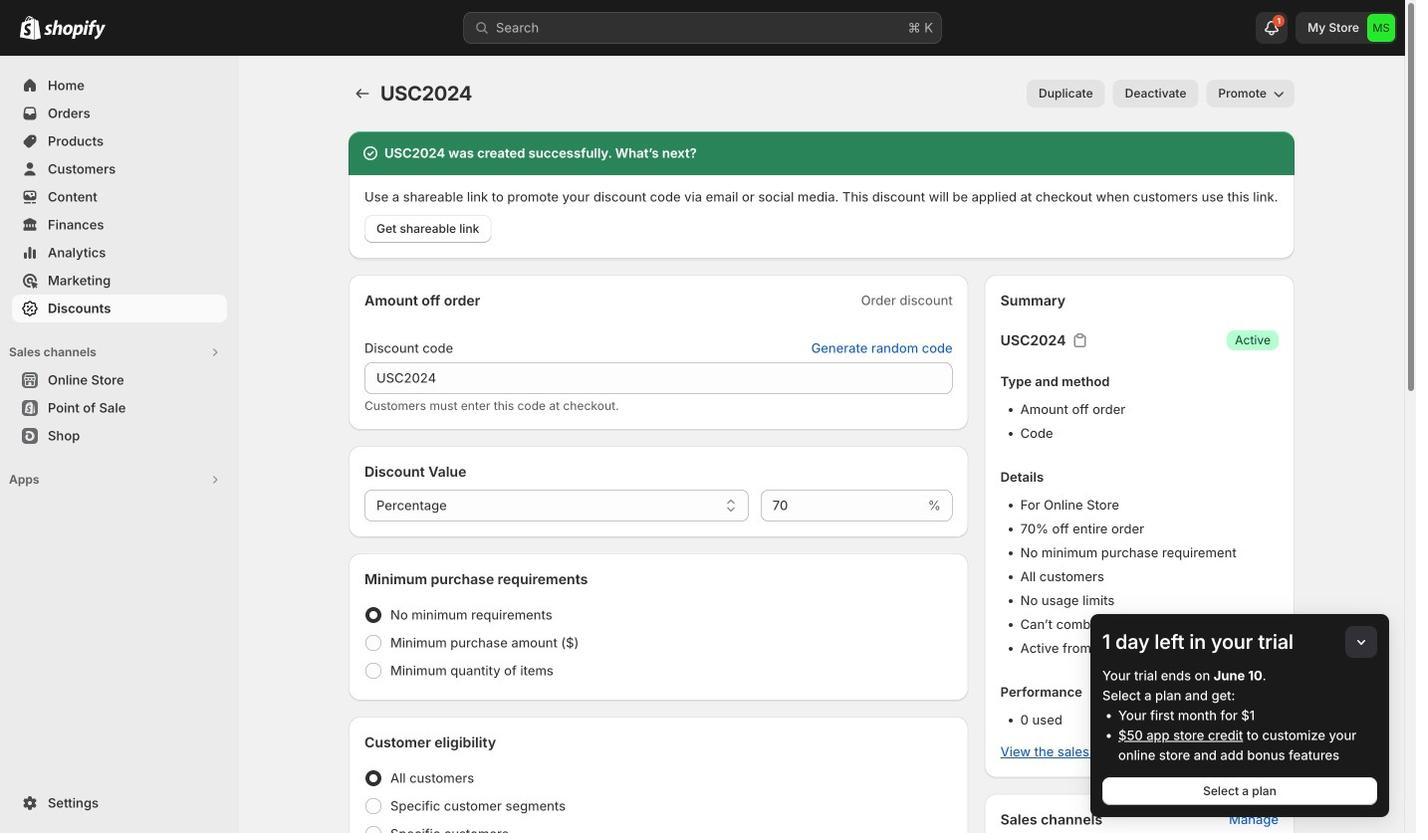 Task type: describe. For each thing, give the bounding box(es) containing it.
my store image
[[1367, 14, 1395, 42]]



Task type: locate. For each thing, give the bounding box(es) containing it.
shopify image
[[44, 20, 106, 40]]

None text field
[[761, 490, 924, 522]]

None text field
[[364, 363, 953, 394]]

shopify image
[[20, 16, 41, 40]]



Task type: vqa. For each thing, say whether or not it's contained in the screenshot.
Shopify image
yes



